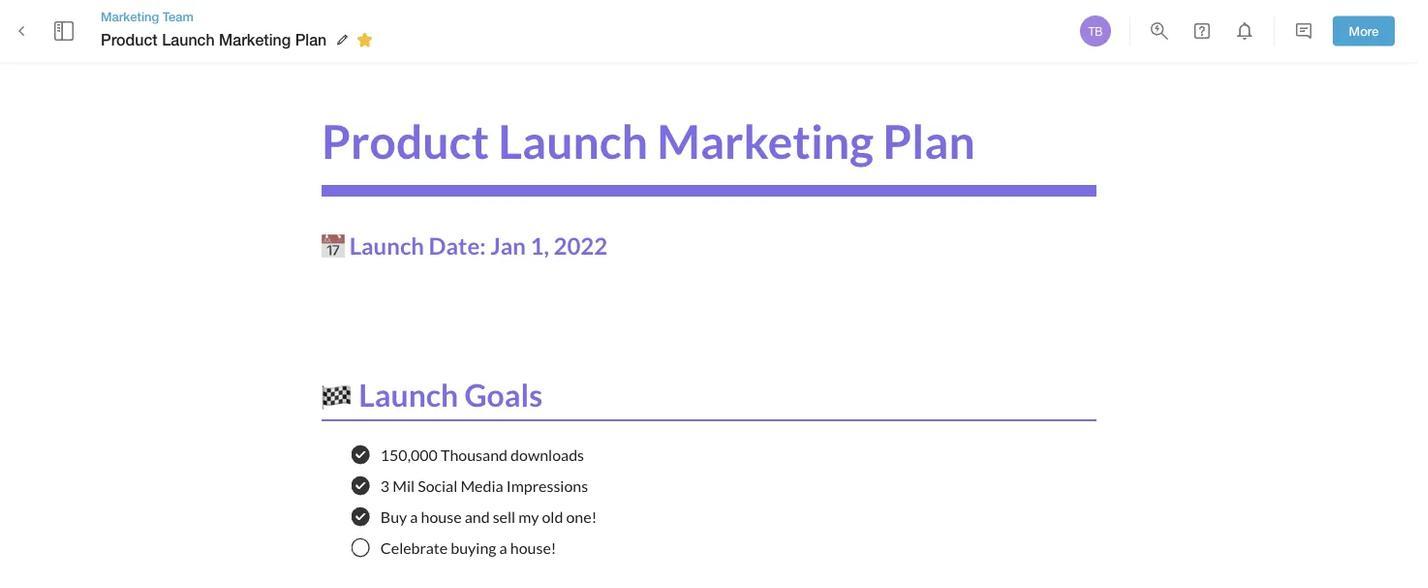 Task type: vqa. For each thing, say whether or not it's contained in the screenshot.
JAN
yes



Task type: locate. For each thing, give the bounding box(es) containing it.
buying
[[451, 539, 497, 558]]

product
[[101, 30, 158, 49], [322, 113, 489, 169]]

150,000 thousand downloads
[[381, 446, 584, 465]]

0 horizontal spatial marketing
[[101, 9, 159, 24]]

date:
[[429, 232, 486, 259]]

2 horizontal spatial marketing
[[657, 113, 874, 169]]

old
[[542, 508, 563, 527]]

product launch marketing plan
[[101, 30, 327, 49], [322, 113, 976, 169]]

marketing
[[101, 9, 159, 24], [219, 30, 291, 49], [657, 113, 874, 169]]

house!
[[510, 539, 556, 558]]

1 horizontal spatial plan
[[883, 113, 976, 169]]

1,
[[531, 232, 549, 259]]

150,000
[[381, 446, 438, 465]]

downloads
[[511, 446, 584, 465]]

1 vertical spatial product launch marketing plan
[[322, 113, 976, 169]]

buy
[[381, 508, 407, 527]]

0 vertical spatial plan
[[295, 30, 327, 49]]

3
[[381, 477, 390, 496]]

celebrate buying a house!
[[381, 539, 556, 558]]

a right buy
[[410, 508, 418, 527]]

0 horizontal spatial product
[[101, 30, 158, 49]]

goals
[[465, 376, 543, 413]]

0 vertical spatial product launch marketing plan
[[101, 30, 327, 49]]

📅 launch date: jan 1, 2022
[[322, 232, 608, 259]]

remove favorite image
[[353, 28, 376, 51]]

launch
[[162, 30, 215, 49], [498, 113, 648, 169], [349, 232, 424, 259], [359, 376, 459, 413]]

more button
[[1333, 16, 1395, 46]]

0 vertical spatial a
[[410, 508, 418, 527]]

1 horizontal spatial a
[[500, 539, 507, 558]]

and
[[465, 508, 490, 527]]

a right buying
[[500, 539, 507, 558]]

3 mil social media impressions
[[381, 477, 588, 496]]

a
[[410, 508, 418, 527], [500, 539, 507, 558]]

0 horizontal spatial a
[[410, 508, 418, 527]]

more
[[1349, 23, 1379, 38]]

0 vertical spatial marketing
[[101, 9, 159, 24]]

plan
[[295, 30, 327, 49], [883, 113, 976, 169]]

celebrate
[[381, 539, 448, 558]]

1 vertical spatial product
[[322, 113, 489, 169]]

my
[[519, 508, 539, 527]]

mil
[[393, 477, 415, 496]]

1 horizontal spatial marketing
[[219, 30, 291, 49]]

🏁 launch goals
[[322, 376, 543, 413]]

📅
[[322, 232, 345, 259]]



Task type: describe. For each thing, give the bounding box(es) containing it.
0 horizontal spatial plan
[[295, 30, 327, 49]]

marketing inside marketing team link
[[101, 9, 159, 24]]

tb button
[[1078, 13, 1114, 49]]

1 vertical spatial marketing
[[219, 30, 291, 49]]

1 horizontal spatial product
[[322, 113, 489, 169]]

media
[[461, 477, 504, 496]]

buy a house and sell my old one!
[[381, 508, 597, 527]]

impressions
[[507, 477, 588, 496]]

sell
[[493, 508, 516, 527]]

team
[[163, 9, 194, 24]]

1 vertical spatial plan
[[883, 113, 976, 169]]

house
[[421, 508, 462, 527]]

marketing team
[[101, 9, 194, 24]]

2022
[[554, 232, 608, 259]]

social
[[418, 477, 458, 496]]

tb
[[1089, 24, 1103, 38]]

🏁
[[322, 376, 353, 413]]

thousand
[[441, 446, 508, 465]]

jan
[[491, 232, 526, 259]]

1 vertical spatial a
[[500, 539, 507, 558]]

marketing team link
[[101, 8, 379, 25]]

2 vertical spatial marketing
[[657, 113, 874, 169]]

0 vertical spatial product
[[101, 30, 158, 49]]

one!
[[566, 508, 597, 527]]



